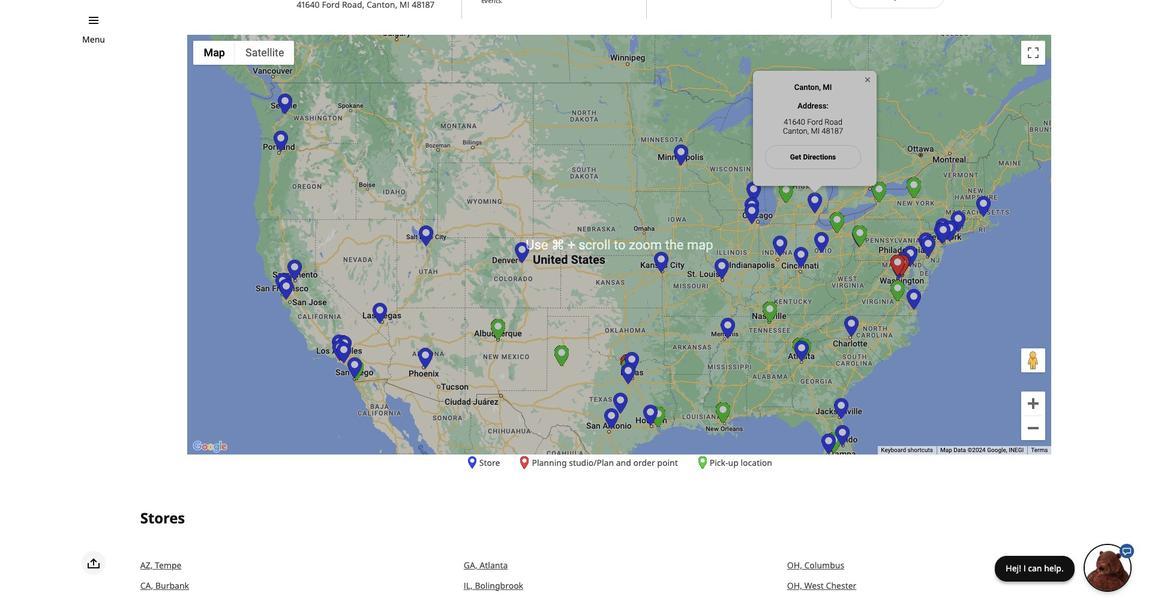 Task type: describe. For each thing, give the bounding box(es) containing it.
sto511p01 image
[[828, 212, 846, 233]]

oh, for oh, west chester
[[787, 580, 802, 591]]

marker for traditional stores image
[[467, 457, 478, 469]]

address:
[[798, 101, 829, 110]]

keyboard shortcuts
[[881, 447, 933, 454]]

point
[[657, 457, 678, 469]]

map region
[[187, 35, 1052, 455]]

satellite button
[[235, 41, 294, 65]]

west
[[804, 580, 824, 591]]

i
[[1024, 563, 1026, 574]]

209 image
[[417, 348, 435, 369]]

sto168p01 image
[[889, 255, 907, 276]]

menu
[[82, 34, 105, 45]]

canton, mi
[[795, 83, 832, 92]]

511 image
[[813, 232, 831, 253]]

location
[[741, 457, 772, 469]]

41640 ford road canton, mi 48187
[[783, 118, 844, 136]]

103 image
[[417, 226, 435, 247]]

and
[[616, 457, 631, 469]]

shortcuts
[[908, 447, 933, 454]]

257 image
[[793, 341, 811, 362]]

pick-
[[710, 457, 728, 469]]

©2024
[[968, 447, 986, 454]]

569 image
[[905, 289, 923, 310]]

1 horizontal spatial mi
[[823, 83, 832, 92]]

707 image
[[893, 255, 911, 276]]

map data ©2024 google, inegi
[[940, 447, 1024, 454]]

399 image
[[330, 335, 348, 356]]

sto508p01 image
[[761, 302, 779, 323]]

213 image
[[950, 211, 968, 232]]

google image
[[190, 439, 230, 455]]

il,
[[464, 580, 473, 591]]

oh, columbus
[[787, 560, 844, 571]]

028 image
[[272, 131, 290, 152]]

413 image
[[336, 336, 354, 357]]

536 image
[[771, 236, 789, 257]]

oh, columbus link
[[787, 560, 844, 571]]

il, bolingbrook
[[464, 580, 523, 591]]

tempe
[[155, 560, 181, 571]]

681 image
[[333, 340, 351, 361]]

dialog containing canton, mi
[[753, 71, 877, 186]]

terms
[[1031, 447, 1048, 454]]

sto042p01 image
[[825, 433, 843, 454]]

hej! i can help. button
[[995, 544, 1134, 592]]

152 image
[[902, 246, 920, 267]]

oh, west chester link
[[787, 580, 857, 591]]

sto166p01 image
[[348, 360, 366, 381]]

map for map
[[204, 46, 225, 59]]

sto211p04 image
[[714, 403, 732, 424]]

can
[[1028, 563, 1042, 574]]

374 image
[[653, 252, 671, 273]]

planning studio/plan and order point
[[532, 457, 678, 469]]

157 image
[[286, 260, 304, 281]]

210 image
[[743, 197, 761, 218]]

get directions button
[[765, 145, 861, 169]]

menu bar containing map
[[193, 41, 294, 65]]

az, tempe link
[[140, 560, 181, 571]]

714 image
[[619, 355, 637, 376]]

ca, burbank
[[140, 580, 189, 591]]

680 image
[[333, 335, 351, 356]]

410 image
[[713, 259, 731, 280]]

ford
[[807, 118, 823, 127]]

ga, atlanta link
[[464, 560, 508, 571]]

columbus
[[804, 560, 844, 571]]

156 image
[[941, 221, 959, 242]]

map for map data ©2024 google, inegi
[[940, 447, 952, 454]]

up
[[728, 457, 739, 469]]

sto211p03 image
[[489, 319, 507, 340]]

sto379p01 image
[[650, 407, 668, 428]]

stores
[[140, 508, 185, 528]]

409 image
[[934, 218, 952, 239]]

az, tempe
[[140, 560, 181, 571]]

658 image
[[274, 274, 292, 295]]

027 image
[[612, 393, 630, 414]]

get
[[790, 153, 802, 161]]

canton, inside 41640 ford road canton, mi 48187
[[783, 127, 809, 136]]

41640
[[784, 118, 806, 127]]

mi inside 41640 ford road canton, mi 48187
[[811, 127, 820, 136]]

170 image
[[743, 203, 761, 224]]

store
[[479, 457, 500, 469]]

oh, for oh, columbus
[[787, 560, 802, 571]]

marker for pickup locations image
[[697, 457, 708, 469]]

535 image
[[620, 364, 638, 385]]

sto535p01 image
[[553, 346, 571, 367]]

0 vertical spatial canton,
[[795, 83, 821, 92]]

sto569p01 image
[[889, 281, 907, 302]]

168 image
[[890, 259, 908, 280]]



Task type: vqa. For each thing, say whether or not it's contained in the screenshot.
the 103 ICON
yes



Task type: locate. For each thing, give the bounding box(es) containing it.
menu button
[[82, 33, 105, 46]]

158 image
[[975, 196, 993, 217]]

open google maps in new tab and get directions element
[[790, 153, 836, 161]]

marker for plan and order points image
[[519, 457, 530, 469]]

183 image
[[623, 352, 641, 373]]

studio/plan
[[569, 457, 614, 469]]

411 image
[[895, 252, 913, 273]]

chester
[[826, 580, 857, 591]]

ca,
[[140, 580, 153, 591]]

167 image
[[335, 343, 353, 364]]

560 image
[[745, 182, 763, 203]]

mi
[[823, 83, 832, 92], [811, 127, 820, 136]]

keyboard shortcuts button
[[881, 446, 933, 455]]

1 oh, from the top
[[787, 560, 802, 571]]

planning
[[532, 457, 567, 469]]

keyboard
[[881, 447, 906, 454]]

sto211p01 image
[[870, 182, 888, 203]]

canton,
[[795, 83, 821, 92], [783, 127, 809, 136]]

sto413p01 image
[[334, 340, 352, 361]]

0 vertical spatial map
[[204, 46, 225, 59]]

map left data
[[940, 447, 952, 454]]

1 vertical spatial canton,
[[783, 127, 809, 136]]

mi up address:
[[823, 83, 832, 92]]

burbank
[[155, 580, 189, 591]]

162 image
[[331, 340, 349, 361]]

462 image
[[371, 303, 389, 324]]

bolingbrook
[[475, 580, 523, 591]]

166 image
[[346, 358, 364, 379]]

508 image
[[719, 318, 737, 339]]

map left satellite
[[204, 46, 225, 59]]

google,
[[987, 447, 1007, 454]]

map
[[204, 46, 225, 59], [940, 447, 952, 454]]

165 image
[[276, 273, 294, 294]]

map inside popup button
[[204, 46, 225, 59]]

215 image
[[920, 236, 938, 257]]

sto257p02 image
[[791, 338, 809, 359]]

ga,
[[464, 560, 477, 571]]

az,
[[140, 560, 153, 571]]

570 image
[[603, 409, 621, 430]]

379 image
[[642, 405, 660, 426]]

921 image
[[935, 223, 953, 244]]

data
[[954, 447, 966, 454]]

hej! i can help.
[[1006, 563, 1064, 574]]

2 oh, from the top
[[787, 580, 802, 591]]

atlanta
[[480, 560, 508, 571]]

sto211p05 image
[[620, 358, 638, 379]]

il, bolingbrook link
[[464, 580, 523, 591]]

menu bar
[[193, 41, 294, 65]]

canton, up address:
[[795, 83, 821, 92]]

sto026p01 image
[[777, 182, 795, 203]]

1 vertical spatial map
[[940, 447, 952, 454]]

026 image
[[806, 193, 824, 214]]

terms link
[[1031, 447, 1048, 454]]

hej!
[[1006, 563, 1021, 574]]

0 horizontal spatial mi
[[811, 127, 820, 136]]

0 horizontal spatial map
[[204, 46, 225, 59]]

satellite
[[245, 46, 284, 59]]

map button
[[193, 41, 235, 65]]

mi left 48187
[[811, 127, 820, 136]]

pick-up location
[[710, 457, 772, 469]]

145 image
[[834, 425, 852, 446]]

get directions
[[790, 153, 836, 161]]

1 vertical spatial oh,
[[787, 580, 802, 591]]

488 image
[[276, 94, 294, 115]]

canton, up get
[[783, 127, 809, 136]]

1 vertical spatial mi
[[811, 127, 820, 136]]

dialog
[[753, 71, 877, 186]]

347 image
[[277, 279, 295, 300]]

order
[[633, 457, 655, 469]]

ga, atlanta
[[464, 560, 508, 571]]

0 vertical spatial mi
[[823, 83, 832, 92]]

road
[[825, 118, 843, 127]]

1 horizontal spatial map
[[940, 447, 952, 454]]

directions
[[803, 153, 836, 161]]

inegi
[[1009, 447, 1024, 454]]

042 image
[[820, 434, 838, 455]]

212 image
[[672, 145, 690, 166]]

064 image
[[513, 242, 531, 263]]

175 image
[[792, 247, 810, 268]]

sto211p02 image
[[905, 178, 923, 199]]

154 image
[[933, 223, 951, 244]]

067 image
[[843, 316, 861, 337]]

oh,
[[787, 560, 802, 571], [787, 580, 802, 591]]

153 image
[[851, 227, 869, 248]]

48187
[[822, 127, 844, 136]]

ca, burbank link
[[140, 580, 189, 591]]

help.
[[1044, 563, 1064, 574]]

211 image
[[917, 233, 935, 254]]

537 image
[[833, 398, 851, 419]]

oh, west chester
[[787, 580, 857, 591]]

0 vertical spatial oh,
[[787, 560, 802, 571]]

sto153p01 image
[[851, 226, 869, 247]]

oh, left columbus
[[787, 560, 802, 571]]

oh, left west
[[787, 580, 802, 591]]

sto257p01 image
[[795, 339, 813, 360]]



